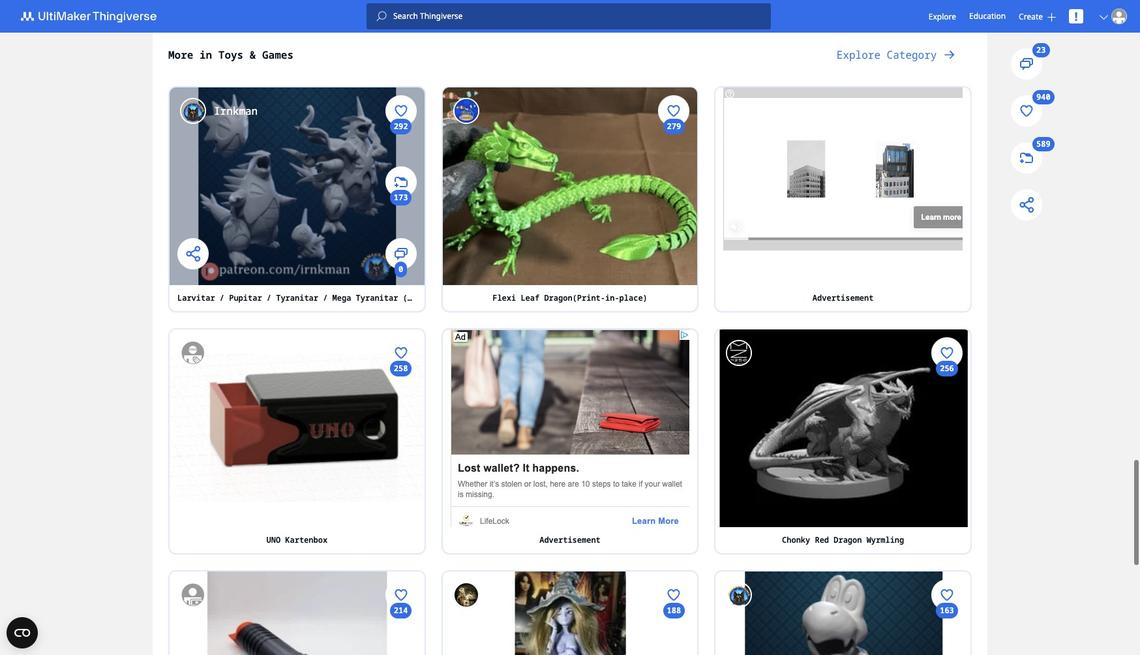 Task type: describe. For each thing, give the bounding box(es) containing it.
2 / from the left
[[267, 292, 271, 303]]

red
[[815, 534, 829, 545]]

series)
[[520, 292, 553, 303]]

thumbnail representing larvitar / pupitar / tyranitar / mega tyranitar (pokemon 35mm true scale series) image
[[170, 87, 425, 285]]

thumbnail representing dry bones image
[[716, 572, 971, 655]]

uno kartenbox
[[267, 534, 328, 545]]

toys
[[218, 48, 244, 62]]

flexi leaf dragon(print-in-place)
[[493, 292, 648, 303]]

explore for explore category
[[837, 48, 881, 62]]

1 / from the left
[[220, 292, 224, 303]]

23
[[1037, 45, 1047, 56]]

(pokemon
[[403, 292, 441, 303]]

larvitar / pupitar / tyranitar / mega tyranitar (pokemon 35mm true scale series)
[[177, 292, 553, 303]]

dragon
[[834, 534, 862, 545]]

avatar image for thumbnail representing dry bones
[[726, 582, 753, 608]]

explore button
[[929, 11, 957, 22]]

153
[[667, 192, 681, 203]]

place)
[[620, 292, 648, 303]]

940
[[1037, 92, 1051, 103]]

thumbnail representing chonky red dragon wyrmling image
[[716, 329, 971, 527]]

avatar image for thumbnail representing collapsible lightsaber 2, collapsible blade, with threaded cap - star wars toy
[[180, 582, 206, 608]]

flexi
[[493, 292, 516, 303]]

flexi leaf dragon(print-in-place) link
[[443, 285, 698, 311]]

2
[[672, 264, 677, 275]]

education
[[970, 10, 1006, 22]]

kartenbox
[[285, 534, 328, 545]]

search control image
[[376, 11, 387, 22]]

avatar image for thumbnail representing chonky red dragon wyrmling
[[726, 340, 753, 366]]

173
[[394, 192, 408, 203]]

258
[[394, 363, 408, 374]]

&
[[250, 48, 256, 62]]

leaf
[[521, 292, 540, 303]]

more in toys & games
[[168, 48, 294, 62]]

wyrmling
[[867, 534, 905, 545]]

chonky red dragon wyrmling link
[[716, 527, 971, 553]]

create button
[[1019, 11, 1056, 22]]

open widget image
[[7, 617, 38, 649]]

irnkman
[[214, 104, 258, 118]]

more
[[168, 48, 193, 62]]

3 / from the left
[[323, 292, 328, 303]]

292
[[394, 121, 408, 132]]

explore category
[[837, 48, 937, 62]]

avatar image for thumbnail representing ranni the witch bjd
[[453, 582, 479, 608]]



Task type: vqa. For each thing, say whether or not it's contained in the screenshot.
Markdown
no



Task type: locate. For each thing, give the bounding box(es) containing it.
0 horizontal spatial /
[[220, 292, 224, 303]]

/ left mega
[[323, 292, 328, 303]]

uno kartenbox link
[[170, 527, 425, 553]]

dragon(print-
[[544, 292, 606, 303]]

tyranitar right mega
[[356, 292, 398, 303]]

1 vertical spatial advertisement element
[[451, 329, 690, 537]]

35mm
[[445, 292, 464, 303]]

! link
[[1070, 8, 1084, 24]]

explore category link
[[821, 39, 972, 70]]

chonky
[[782, 534, 811, 545]]

plusicon image
[[1048, 13, 1056, 21]]

thumbnail representing ranni the witch bjd image
[[443, 572, 698, 655]]

279
[[667, 121, 681, 132]]

explore for explore button
[[929, 11, 957, 22]]

explore
[[929, 11, 957, 22], [837, 48, 881, 62]]

/
[[220, 292, 224, 303], [267, 292, 271, 303], [323, 292, 328, 303]]

explore left category
[[837, 48, 881, 62]]

163
[[940, 605, 955, 616]]

!
[[1075, 8, 1078, 24]]

/ right pupitar
[[267, 292, 271, 303]]

Search Thingiverse text field
[[387, 11, 771, 22]]

0 horizontal spatial tyranitar
[[276, 292, 318, 303]]

education link
[[970, 9, 1006, 23]]

avatar image for thumbnail representing uno kartenbox
[[180, 340, 206, 366]]

188
[[667, 605, 681, 616]]

games
[[262, 48, 294, 62]]

0 horizontal spatial advertisement element
[[451, 329, 690, 537]]

makerbot logo image
[[13, 8, 172, 24]]

0 horizontal spatial explore
[[837, 48, 881, 62]]

tyranitar left mega
[[276, 292, 318, 303]]

2 horizontal spatial /
[[323, 292, 328, 303]]

scale
[[492, 292, 516, 303]]

advertisement
[[813, 292, 874, 303], [540, 534, 601, 545]]

0 vertical spatial advertisement
[[813, 292, 874, 303]]

thumbnail representing uno kartenbox image
[[170, 329, 425, 527]]

/ left pupitar
[[220, 292, 224, 303]]

uno
[[267, 534, 281, 545]]

chonky red dragon wyrmling
[[782, 534, 905, 545]]

larvitar
[[177, 292, 215, 303]]

0
[[399, 264, 403, 275]]

thumbnail representing flexi leaf dragon(print-in-place) image
[[443, 87, 698, 285]]

0 horizontal spatial advertisement
[[540, 534, 601, 545]]

1 horizontal spatial advertisement
[[813, 292, 874, 303]]

larvitar / pupitar / tyranitar / mega tyranitar (pokemon 35mm true scale series) link
[[170, 285, 553, 311]]

tyranitar
[[276, 292, 318, 303], [356, 292, 398, 303]]

advertisement element
[[724, 87, 978, 251], [451, 329, 690, 537]]

explore left education link
[[929, 11, 957, 22]]

0 vertical spatial explore
[[929, 11, 957, 22]]

avatar image for thumbnail representing flexi leaf dragon(print-in-place)
[[453, 98, 479, 124]]

1 horizontal spatial advertisement element
[[724, 87, 978, 251]]

true
[[469, 292, 488, 303]]

in
[[200, 48, 212, 62]]

256
[[940, 363, 955, 374]]

avatar image
[[1112, 8, 1128, 24], [180, 98, 206, 124], [453, 98, 479, 124], [180, 340, 206, 366], [726, 340, 753, 366], [180, 582, 206, 608], [453, 582, 479, 608], [726, 582, 753, 608]]

2 tyranitar from the left
[[356, 292, 398, 303]]

112
[[394, 434, 408, 445]]

in-
[[606, 292, 620, 303]]

214
[[394, 605, 408, 616]]

create
[[1019, 11, 1043, 22]]

1 tyranitar from the left
[[276, 292, 318, 303]]

1 horizontal spatial tyranitar
[[356, 292, 398, 303]]

category
[[887, 48, 937, 62]]

irnkman link
[[214, 103, 258, 119]]

mega
[[333, 292, 351, 303]]

1 vertical spatial advertisement
[[540, 534, 601, 545]]

589
[[1037, 139, 1051, 150]]

thumbnail representing collapsible lightsaber 2, collapsible blade, with threaded cap - star wars toy image
[[170, 572, 425, 655]]

pupitar
[[229, 292, 262, 303]]

0 vertical spatial advertisement element
[[724, 87, 978, 251]]

1 vertical spatial explore
[[837, 48, 881, 62]]

1 horizontal spatial explore
[[929, 11, 957, 22]]

1 horizontal spatial /
[[267, 292, 271, 303]]



